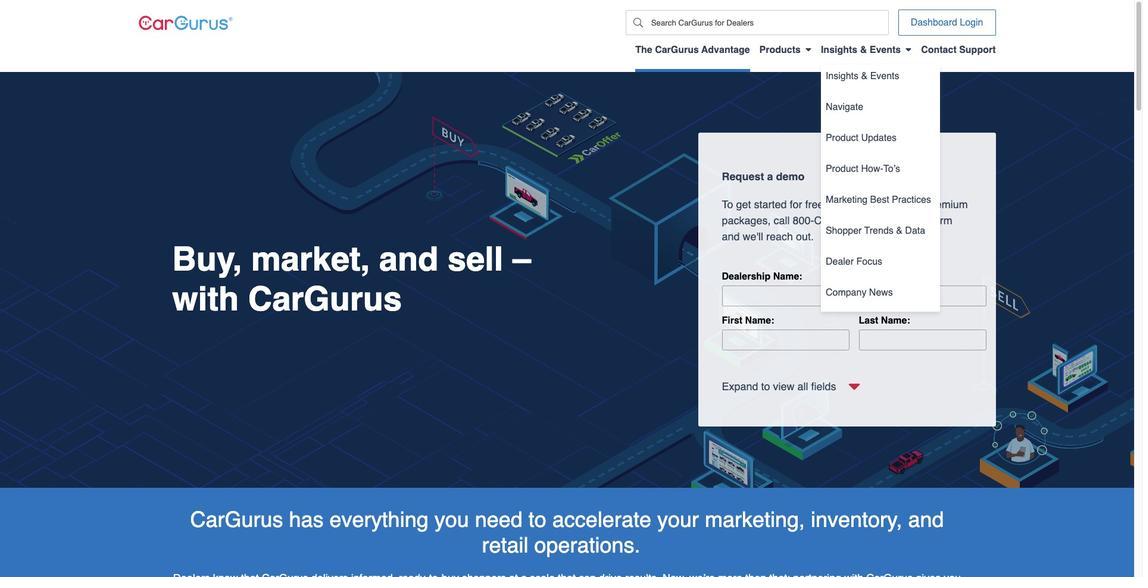Task type: locate. For each thing, give the bounding box(es) containing it.
to up cargurus at the top
[[840, 199, 849, 211]]

to get started for free or to learn about our premium packages, call 800-cargurus or use this form and we'll reach out.
[[722, 199, 968, 243]]

1 horizontal spatial or
[[879, 215, 888, 227]]

support
[[960, 45, 996, 55]]

1 vertical spatial insights
[[826, 71, 859, 82]]

1 caret down image from the left
[[806, 45, 812, 54]]

for
[[790, 199, 803, 211]]

insights up "insights & events" link
[[821, 45, 858, 55]]

form
[[931, 215, 953, 227]]

how-
[[862, 164, 884, 175]]

dashboard login button
[[899, 10, 996, 36]]

0 vertical spatial insights & events
[[821, 45, 901, 55]]

packages,
[[722, 215, 771, 227]]

caret down image left contact
[[906, 45, 912, 54]]

1 vertical spatial or
[[879, 215, 888, 227]]

1 horizontal spatial and
[[722, 231, 740, 243]]

2 vertical spatial cargurus
[[190, 508, 283, 532]]

name: right last
[[881, 316, 911, 326]]

inventory,
[[811, 508, 903, 532]]

name: for first name:
[[746, 316, 775, 326]]

& up navigate
[[862, 71, 868, 82]]

product down navigate
[[826, 133, 859, 144]]

marketing
[[826, 195, 868, 205]]

caret down image right products
[[806, 45, 812, 54]]

accelerate
[[553, 508, 652, 532]]

demo
[[776, 171, 805, 183]]

caret down image
[[806, 45, 812, 54], [906, 45, 912, 54]]

insights up navigate
[[826, 71, 859, 82]]

data
[[906, 226, 926, 236]]

call
[[774, 215, 790, 227]]

insights inside "insights & events" link
[[826, 71, 859, 82]]

insights & events up navigate
[[826, 71, 900, 82]]

1 horizontal spatial caret down image
[[906, 45, 912, 54]]

marketing best practices link
[[826, 193, 936, 214]]

2 caret down image from the left
[[906, 45, 912, 54]]

all
[[798, 381, 809, 393]]

to right need
[[529, 508, 547, 532]]

login
[[960, 17, 984, 28]]

0 vertical spatial or
[[827, 199, 837, 211]]

1 vertical spatial cargurus
[[248, 281, 402, 319]]

product left the how-
[[826, 164, 859, 175]]

1 product from the top
[[826, 133, 859, 144]]

name:
[[774, 272, 803, 282], [746, 316, 775, 326], [881, 316, 911, 326]]

dashboard
[[911, 17, 958, 28]]

shopper trends & data
[[826, 226, 926, 236]]

to
[[722, 199, 734, 211]]

0 vertical spatial insights
[[821, 45, 858, 55]]

search image
[[634, 18, 643, 27]]

Search CarGurus for Dealers search field
[[650, 11, 888, 34]]

marketing best practices
[[826, 195, 932, 205]]

& left data
[[897, 226, 903, 236]]

2 vertical spatial to
[[529, 508, 547, 532]]

0 horizontal spatial caret down image
[[806, 45, 812, 54]]

cargurus
[[655, 45, 699, 55], [248, 281, 402, 319], [190, 508, 283, 532]]

cargurus logo image
[[138, 15, 233, 30]]

1 vertical spatial events
[[871, 71, 900, 82]]

& up "insights & events" link
[[861, 45, 867, 55]]

out.
[[796, 231, 814, 243]]

insights & events
[[821, 45, 901, 55], [826, 71, 900, 82]]

news
[[870, 288, 893, 298]]

to inside cargurus has everything you need to accelerate your marketing, inventory, and retail operations.
[[529, 508, 547, 532]]

to's
[[884, 164, 901, 175]]

view
[[773, 381, 795, 393]]

and
[[722, 231, 740, 243], [379, 241, 439, 279], [909, 508, 944, 532]]

cargurus logo link
[[138, 15, 233, 30]]

marketing,
[[705, 508, 805, 532]]

0 vertical spatial to
[[840, 199, 849, 211]]

&
[[861, 45, 867, 55], [862, 71, 868, 82], [897, 226, 903, 236]]

1 vertical spatial product
[[826, 164, 859, 175]]

2 horizontal spatial to
[[840, 199, 849, 211]]

first
[[722, 316, 743, 326]]

product how-to's link
[[826, 162, 936, 183]]

dealership
[[722, 272, 771, 282]]

name: right first on the bottom of page
[[746, 316, 775, 326]]

has
[[289, 508, 324, 532]]

2 product from the top
[[826, 164, 859, 175]]

name: down reach
[[774, 272, 803, 282]]

the cargurus advantage link
[[636, 45, 750, 63]]

events up "insights & events" link
[[870, 45, 901, 55]]

or right free
[[827, 199, 837, 211]]

800-
[[793, 215, 815, 227]]

events up the navigate link
[[871, 71, 900, 82]]

updates
[[862, 133, 897, 144]]

caret down image for products
[[806, 45, 812, 54]]

or left use on the right top of page
[[879, 215, 888, 227]]

to left the 'view' on the right bottom of page
[[762, 381, 771, 393]]

reach
[[767, 231, 793, 243]]

a
[[768, 171, 773, 183]]

2 horizontal spatial and
[[909, 508, 944, 532]]

or
[[827, 199, 837, 211], [879, 215, 888, 227]]

best
[[871, 195, 890, 205]]

this
[[912, 215, 928, 227]]

contact
[[922, 45, 957, 55]]

and inside to get started for free or to learn about our premium packages, call 800-cargurus or use this form and we'll reach out.
[[722, 231, 740, 243]]

0 horizontal spatial to
[[529, 508, 547, 532]]

name: for dealership name:
[[774, 272, 803, 282]]

1 vertical spatial to
[[762, 381, 771, 393]]

to inside button
[[762, 381, 771, 393]]

0 horizontal spatial and
[[379, 241, 439, 279]]

and inside the buy, market, and sell – with cargurus
[[379, 241, 439, 279]]

product
[[826, 133, 859, 144], [826, 164, 859, 175]]

last
[[859, 316, 879, 326]]

0 horizontal spatial or
[[827, 199, 837, 211]]

with
[[172, 281, 239, 319]]

to
[[840, 199, 849, 211], [762, 381, 771, 393], [529, 508, 547, 532]]

1 horizontal spatial to
[[762, 381, 771, 393]]

0 vertical spatial product
[[826, 133, 859, 144]]

1 vertical spatial &
[[862, 71, 868, 82]]

contact support link
[[922, 45, 996, 63]]

First Name: text field
[[722, 330, 850, 351]]

cargurus
[[815, 215, 876, 227]]

events
[[870, 45, 901, 55], [871, 71, 900, 82]]

need
[[475, 508, 523, 532]]

2 vertical spatial &
[[897, 226, 903, 236]]

company
[[826, 288, 867, 298]]

product for product how-to's
[[826, 164, 859, 175]]

insights & events up "insights & events" link
[[821, 45, 901, 55]]

first name:
[[722, 316, 775, 326]]



Task type: vqa. For each thing, say whether or not it's contained in the screenshot.
"CarOffer"
no



Task type: describe. For each thing, give the bounding box(es) containing it.
cargurus has everything you need to accelerate your marketing, inventory, and retail operations.
[[190, 508, 944, 558]]

Last Name: text field
[[859, 330, 987, 351]]

last name:
[[859, 316, 911, 326]]

you
[[435, 508, 469, 532]]

to inside to get started for free or to learn about our premium packages, call 800-cargurus or use this form and we'll reach out.
[[840, 199, 849, 211]]

cargurus inside the buy, market, and sell – with cargurus
[[248, 281, 402, 319]]

navigate
[[826, 102, 864, 113]]

expand
[[722, 381, 759, 393]]

company news link
[[826, 286, 936, 307]]

our
[[908, 199, 924, 211]]

trends
[[865, 226, 894, 236]]

Dealership Name: text field
[[722, 286, 987, 307]]

expand to view all fields button
[[722, 377, 860, 396]]

everything
[[330, 508, 429, 532]]

product for product updates
[[826, 133, 859, 144]]

shopper
[[826, 226, 862, 236]]

name: for last name:
[[881, 316, 911, 326]]

sell
[[448, 241, 504, 279]]

dealer focus link
[[826, 255, 936, 276]]

cargurus inside cargurus has everything you need to accelerate your marketing, inventory, and retail operations.
[[190, 508, 283, 532]]

company news
[[826, 288, 893, 298]]

operations.
[[535, 534, 641, 558]]

product updates link
[[826, 131, 936, 152]]

we'll
[[743, 231, 764, 243]]

1 vertical spatial insights & events
[[826, 71, 900, 82]]

advantage
[[702, 45, 750, 55]]

insights & events link
[[826, 69, 936, 91]]

0 vertical spatial cargurus
[[655, 45, 699, 55]]

request a demo
[[722, 171, 805, 183]]

started
[[754, 199, 787, 211]]

your
[[658, 508, 699, 532]]

expand to view all fields
[[722, 381, 837, 393]]

buy,
[[172, 241, 242, 279]]

dealer focus
[[826, 257, 883, 267]]

products
[[760, 45, 801, 55]]

product how-to's
[[826, 164, 901, 175]]

fields
[[812, 381, 837, 393]]

free
[[806, 199, 824, 211]]

retail
[[482, 534, 529, 558]]

premium
[[927, 199, 968, 211]]

get
[[737, 199, 751, 211]]

about
[[878, 199, 905, 211]]

contact support
[[922, 45, 996, 55]]

0 vertical spatial events
[[870, 45, 901, 55]]

request
[[722, 171, 765, 183]]

use
[[891, 215, 909, 227]]

shopper trends & data link
[[826, 224, 936, 245]]

caret down image for insights & events
[[906, 45, 912, 54]]

–
[[513, 241, 531, 279]]

the cargurus advantage
[[636, 45, 750, 55]]

dealer
[[826, 257, 854, 267]]

and inside cargurus has everything you need to accelerate your marketing, inventory, and retail operations.
[[909, 508, 944, 532]]

learn
[[852, 199, 875, 211]]

the
[[636, 45, 653, 55]]

focus
[[857, 257, 883, 267]]

0 vertical spatial &
[[861, 45, 867, 55]]

product updates
[[826, 133, 897, 144]]

market,
[[251, 241, 370, 279]]

navigate link
[[826, 100, 936, 122]]

dealership name:
[[722, 272, 803, 282]]

practices
[[892, 195, 932, 205]]

dashboard login
[[911, 17, 984, 28]]

buy, market, and sell – with cargurus
[[172, 241, 531, 319]]



